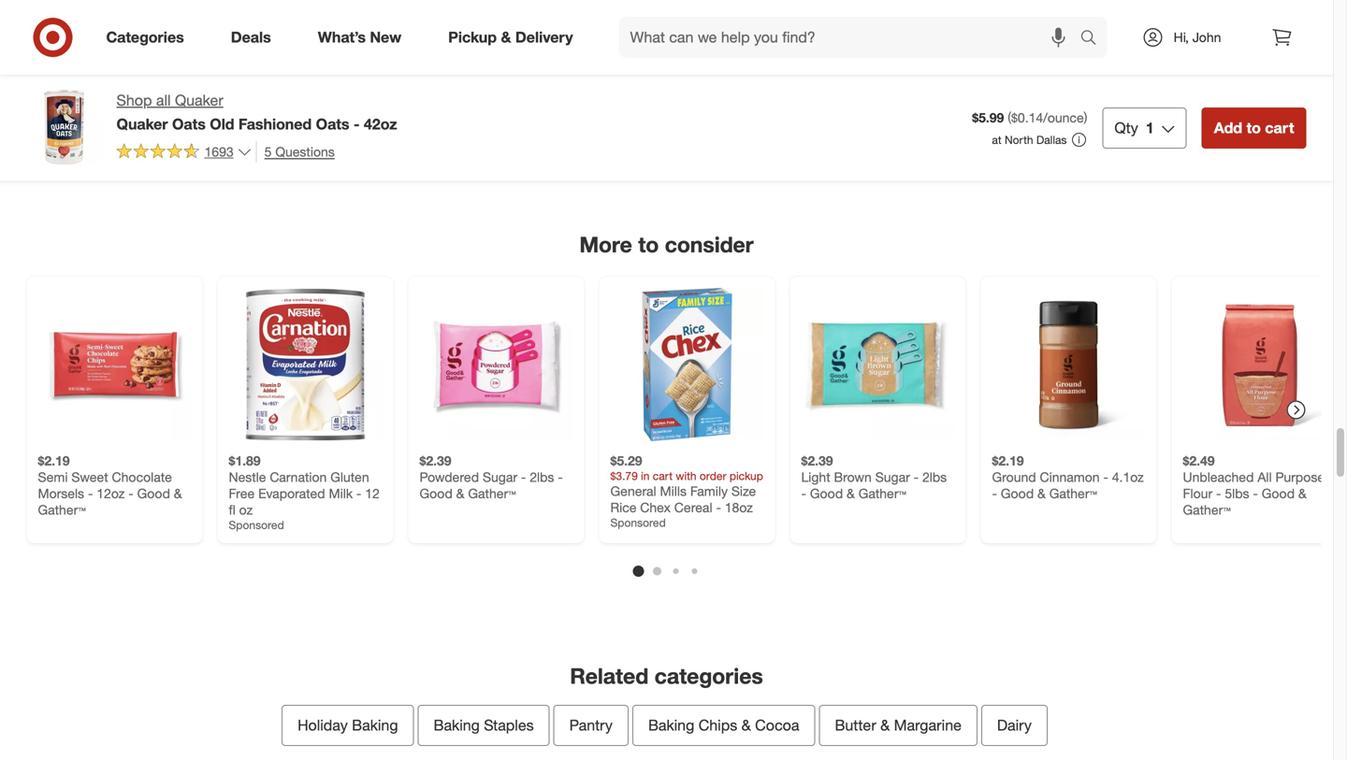 Task type: describe. For each thing, give the bounding box(es) containing it.
5 questions link
[[256, 141, 335, 163]]

$2.49
[[1183, 453, 1215, 469]]

quaker instant oatmeal original - 10ct/9.8oz link
[[1183, 0, 1337, 43]]

in
[[641, 469, 650, 483]]

$2.39 for light
[[801, 453, 833, 469]]

$3.79
[[611, 469, 638, 483]]

8ct
[[276, 43, 294, 59]]

apple inside 'quaker instant oatmeal apple cinnamon - 8ct/12.1oz'
[[801, 27, 835, 43]]

5
[[264, 143, 272, 160]]

pickup
[[448, 28, 497, 46]]

baking for baking chips & cocoa
[[648, 717, 694, 735]]

sweet
[[71, 469, 108, 486]]

what's new
[[318, 28, 402, 46]]

$2.39 powdered sugar - 2lbs - good & gather™
[[420, 453, 563, 502]]

add for quaker instant oatmeal original - 47.4oz / 48ct
[[619, 79, 640, 93]]

at
[[992, 133, 1002, 147]]

18oz
[[725, 500, 753, 516]]

north
[[1005, 133, 1033, 147]]

powdered
[[420, 469, 479, 486]]

categories
[[655, 664, 763, 690]]

more to consider
[[580, 232, 754, 258]]

express
[[466, 10, 513, 27]]

holiday baking
[[298, 717, 398, 735]]

light brown sugar - 2lbs - good & gather™ image
[[801, 288, 955, 442]]

holiday
[[298, 717, 348, 735]]

(
[[1008, 109, 1011, 126]]

search button
[[1072, 17, 1117, 62]]

5lbs
[[1225, 486, 1250, 502]]

add right 1
[[1214, 119, 1243, 137]]

$2.39 for powdered
[[420, 453, 452, 469]]

1.51oz
[[992, 43, 1031, 59]]

2lbs inside $2.39 light brown sugar - 2lbs - good & gather™
[[923, 469, 947, 486]]

related categories
[[570, 664, 763, 690]]

add for quaker pumpkin spice oatmeal 12oz/8ct
[[46, 79, 68, 93]]

$2.19 semi sweet chocolate morsels - 12oz - good & gather™
[[38, 453, 182, 519]]

categories link
[[90, 17, 207, 58]]

quaker down shop
[[116, 115, 168, 133]]

fashioned
[[239, 115, 312, 133]]

gather™ inside $2.19 semi sweet chocolate morsels - 12oz - good & gather™
[[38, 502, 86, 519]]

1.69oz
[[420, 43, 459, 59]]

cinnamon inside 'quaker instant oatmeal apple cinnamon - 8ct/12.1oz'
[[839, 27, 899, 43]]

- inside $5.29 $3.79 in cart with order pickup general mills family size rice chex cereal - 18oz sponsored
[[716, 500, 721, 516]]

add for quaker instant oatmeal apple cinnamon - 8ct/12.1oz
[[810, 79, 831, 93]]

related
[[570, 664, 649, 690]]

& inside $2.19 ground cinnamon - 4.1oz - good & gather™
[[1038, 486, 1046, 502]]

cocoa
[[755, 717, 799, 735]]

- inside 'quaker instant oatmeal apple cinnamon - 8ct/12.1oz'
[[903, 27, 908, 43]]

42oz
[[364, 115, 397, 133]]

1 oats from the left
[[172, 115, 206, 133]]

original for quaker instant oatmeal original - 10ct/9.8oz
[[1183, 27, 1228, 43]]

add to cart button for dinosaur
[[229, 71, 306, 101]]

cart for apple
[[1039, 79, 1061, 93]]

morsels
[[38, 486, 84, 502]]

pickup & delivery
[[448, 28, 573, 46]]

1693 link
[[116, 141, 252, 164]]

10ct/9.8oz
[[1241, 27, 1302, 43]]

deals link
[[215, 17, 294, 58]]

mills
[[660, 483, 687, 500]]

gluten
[[330, 469, 369, 486]]

$5.99
[[972, 109, 1004, 126]]

flour
[[1183, 486, 1213, 502]]

& down express
[[501, 28, 511, 46]]

add to cart button for cup
[[992, 71, 1069, 101]]

sugar inside quaker instant oatmeal dinosaur eggs brown sugar - 8ct
[[229, 43, 263, 59]]

to for brown
[[452, 79, 463, 93]]

quaker for quaker instant oatmeal original - 47.4oz / 48ct
[[611, 10, 653, 27]]

& right butter on the right bottom of page
[[881, 717, 890, 735]]

maple
[[516, 10, 553, 27]]

fl
[[229, 502, 236, 519]]

$5.29 $3.79 in cart with order pickup general mills family size rice chex cereal - 18oz sponsored
[[611, 453, 763, 530]]

add for quaker instant oatmeal cup apple cinnamon 1.51oz
[[1001, 79, 1022, 93]]

eggs
[[285, 27, 314, 43]]

- inside quaker instant oatmeal original - 10ct/9.8oz
[[1232, 27, 1237, 43]]

shop
[[116, 91, 152, 109]]

sugar inside "quaker express maple brown sugar oatmeal 1.69oz"
[[461, 27, 496, 43]]

instant for 10ct/9.8oz
[[1229, 10, 1269, 27]]

light
[[801, 469, 830, 486]]

baking staples link
[[418, 705, 550, 747]]

image of quaker oats old fashioned oats - 42oz image
[[27, 90, 102, 165]]

1
[[1146, 119, 1154, 137]]

good inside $2.39 light brown sugar - 2lbs - good & gather™
[[810, 486, 843, 502]]

add for quaker instant oatmeal dinosaur eggs brown sugar - 8ct
[[237, 79, 258, 93]]

questions
[[275, 143, 335, 160]]

oatmeal for 10ct/9.8oz
[[1273, 10, 1322, 27]]

2 oats from the left
[[316, 115, 349, 133]]

quaker for quaker instant oatmeal cup apple cinnamon 1.51oz
[[992, 10, 1035, 27]]

/ounce
[[1043, 109, 1084, 126]]

baking chips & cocoa link
[[632, 705, 815, 747]]

quaker for quaker pumpkin spice oatmeal 12oz/8ct
[[38, 10, 80, 27]]

spice
[[139, 10, 172, 27]]

$1.89
[[229, 453, 261, 469]]

12
[[365, 486, 380, 502]]

cart inside $5.29 $3.79 in cart with order pickup general mills family size rice chex cereal - 18oz sponsored
[[653, 469, 673, 483]]

cinnamon inside $2.19 ground cinnamon - 4.1oz - good & gather™
[[1040, 469, 1100, 486]]

sponsored inside '$1.89 nestle carnation gluten free evaporated milk - 12 fl oz sponsored'
[[229, 519, 284, 533]]

baking for baking staples
[[434, 717, 480, 735]]

sponsored inside $5.29 $3.79 in cart with order pickup general mills family size rice chex cereal - 18oz sponsored
[[611, 516, 666, 530]]

butter & margarine link
[[819, 705, 978, 747]]

$2.19 for semi
[[38, 453, 70, 469]]

& right the chips
[[742, 717, 751, 735]]

12oz
[[97, 486, 125, 502]]

oatmeal inside "quaker express maple brown sugar oatmeal 1.69oz"
[[499, 27, 549, 43]]

nestle carnation gluten free evaporated milk - 12 fl oz image
[[229, 288, 382, 442]]

add to cart button for original
[[611, 71, 688, 101]]

instant for -
[[847, 10, 887, 27]]

oatmeal for cinnamon
[[1082, 10, 1131, 27]]

butter
[[835, 717, 876, 735]]

apple inside quaker instant oatmeal cup apple cinnamon 1.51oz
[[1020, 27, 1055, 43]]

$5.99 ( $0.14 /ounce )
[[972, 109, 1088, 126]]

quaker instant oatmeal apple cinnamon - 8ct/12.1oz link
[[801, 0, 955, 59]]

family
[[690, 483, 728, 500]]

47.4oz
[[668, 27, 707, 43]]

delivery
[[515, 28, 573, 46]]

$2.49 unbleached all purpose flour - 5lbs - good & gather™
[[1183, 453, 1325, 519]]

cinnamon inside quaker instant oatmeal cup apple cinnamon 1.51oz
[[1058, 27, 1118, 43]]

semi sweet chocolate morsels - 12oz - good & gather™ image
[[38, 288, 191, 442]]

add to cart button for apple
[[801, 71, 878, 101]]

$2.39 light brown sugar - 2lbs - good & gather™
[[801, 453, 947, 502]]

purpose
[[1276, 469, 1325, 486]]

$5.29
[[611, 453, 642, 469]]

quaker instant oatmeal cup apple cinnamon 1.51oz
[[992, 10, 1131, 59]]

oatmeal for brown
[[318, 10, 367, 27]]

$2.19 for ground
[[992, 453, 1024, 469]]

quaker instant oatmeal apple cinnamon - 8ct/12.1oz
[[801, 10, 940, 59]]

& inside $2.19 semi sweet chocolate morsels - 12oz - good & gather™
[[174, 486, 182, 502]]

gather™ inside the $2.39 powdered sugar - 2lbs - good & gather™
[[468, 486, 516, 502]]

with
[[676, 469, 697, 483]]

pantry
[[569, 717, 613, 735]]

qty 1
[[1115, 119, 1154, 137]]

chocolate
[[112, 469, 172, 486]]

oatmeal for 47.4oz
[[700, 10, 749, 27]]

quaker express maple brown sugar oatmeal 1.69oz link
[[420, 0, 573, 59]]

original for quaker instant oatmeal original - 47.4oz / 48ct
[[611, 27, 656, 43]]



Task type: locate. For each thing, give the bounding box(es) containing it.
oats up 1693 link
[[172, 115, 206, 133]]

to for original
[[643, 79, 654, 93]]

cinnamon
[[839, 27, 899, 43], [1058, 27, 1118, 43], [1040, 469, 1100, 486]]

5 questions
[[264, 143, 335, 160]]

1 horizontal spatial $2.19
[[992, 453, 1024, 469]]

quaker inside quaker instant oatmeal dinosaur eggs brown sugar - 8ct
[[229, 10, 271, 27]]

old
[[210, 115, 234, 133]]

2 horizontal spatial brown
[[834, 469, 872, 486]]

quaker instant oatmeal original - 10ct/9.8oz
[[1183, 10, 1322, 43]]

good inside $2.19 ground cinnamon - 4.1oz - good & gather™
[[1001, 486, 1034, 502]]

1 original from the left
[[611, 27, 656, 43]]

cart
[[85, 79, 107, 93], [276, 79, 297, 93], [466, 79, 488, 93], [657, 79, 679, 93], [848, 79, 870, 93], [1039, 79, 1061, 93], [1230, 79, 1252, 93], [1265, 119, 1294, 137], [653, 469, 673, 483]]

baking left the chips
[[648, 717, 694, 735]]

cart for eggs
[[276, 79, 297, 93]]

$2.39 inside $2.39 light brown sugar - 2lbs - good & gather™
[[801, 453, 833, 469]]

0 horizontal spatial $2.39
[[420, 453, 452, 469]]

quaker for quaker instant oatmeal dinosaur eggs brown sugar - 8ct
[[229, 10, 271, 27]]

quaker for quaker express maple brown sugar oatmeal 1.69oz
[[420, 10, 462, 27]]

quaker instant oatmeal original - 47.4oz / 48ct link
[[611, 0, 764, 43]]

1 2lbs from the left
[[530, 469, 554, 486]]

1 horizontal spatial oats
[[316, 115, 349, 133]]

gather™ inside $2.39 light brown sugar - 2lbs - good & gather™
[[859, 486, 906, 502]]

$0.14
[[1011, 109, 1043, 126]]

baking left staples
[[434, 717, 480, 735]]

& right ground
[[1038, 486, 1046, 502]]

2lbs left ground
[[923, 469, 947, 486]]

shop all quaker quaker oats old fashioned oats - 42oz
[[116, 91, 397, 133]]

general
[[611, 483, 656, 500]]

oz
[[239, 502, 253, 519]]

/
[[711, 27, 715, 43]]

0 horizontal spatial baking
[[352, 717, 398, 735]]

hi,
[[1174, 29, 1189, 45]]

1 instant from the left
[[275, 10, 315, 27]]

carnation
[[270, 469, 327, 486]]

$2.39 right "pickup"
[[801, 453, 833, 469]]

1 baking from the left
[[352, 717, 398, 735]]

2 $2.39 from the left
[[801, 453, 833, 469]]

sponsored down free
[[229, 519, 284, 533]]

sponsored down general
[[611, 516, 666, 530]]

$2.39 inside the $2.39 powdered sugar - 2lbs - good & gather™
[[420, 453, 452, 469]]

2 horizontal spatial baking
[[648, 717, 694, 735]]

free
[[229, 486, 255, 502]]

- inside quaker instant oatmeal dinosaur eggs brown sugar - 8ct
[[267, 43, 272, 59]]

add up fashioned at the left top of the page
[[237, 79, 258, 93]]

apple right 48ct
[[801, 27, 835, 43]]

quaker up john
[[1183, 10, 1225, 27]]

$2.39
[[420, 453, 452, 469], [801, 453, 833, 469]]

original inside quaker instant oatmeal original - 10ct/9.8oz
[[1183, 27, 1228, 43]]

add down 1.69oz
[[428, 79, 449, 93]]

add to cart for dinosaur
[[237, 79, 297, 93]]

baking
[[352, 717, 398, 735], [434, 717, 480, 735], [648, 717, 694, 735]]

1 apple from the left
[[801, 27, 835, 43]]

quaker up deals
[[229, 10, 271, 27]]

quaker pumpkin spice oatmeal 12oz/8ct link
[[38, 0, 191, 43]]

dairy link
[[981, 705, 1048, 747]]

add to cart button for oatmeal
[[38, 71, 115, 101]]

- inside '$1.89 nestle carnation gluten free evaporated milk - 12 fl oz sponsored'
[[356, 486, 362, 502]]

add to cart for brown
[[428, 79, 488, 93]]

pickup & delivery link
[[432, 17, 596, 58]]

3 instant from the left
[[847, 10, 887, 27]]

brown inside quaker instant oatmeal dinosaur eggs brown sugar - 8ct
[[318, 27, 355, 43]]

0 horizontal spatial oats
[[172, 115, 206, 133]]

instant for 47.4oz
[[657, 10, 696, 27]]

quaker inside "quaker express maple brown sugar oatmeal 1.69oz"
[[420, 10, 462, 27]]

new
[[370, 28, 402, 46]]

instant for cinnamon
[[1038, 10, 1078, 27]]

all
[[1258, 469, 1272, 486]]

general mills family size rice chex cereal - 18oz image
[[611, 288, 764, 442]]

oatmeal inside 'quaker instant oatmeal apple cinnamon - 8ct/12.1oz'
[[891, 10, 940, 27]]

$2.19 inside $2.19 semi sweet chocolate morsels - 12oz - good & gather™
[[38, 453, 70, 469]]

2 2lbs from the left
[[923, 469, 947, 486]]

gather™ inside $2.19 ground cinnamon - 4.1oz - good & gather™
[[1050, 486, 1097, 502]]

& right light
[[847, 486, 855, 502]]

dinosaur
[[229, 27, 281, 43]]

quaker for quaker instant oatmeal apple cinnamon - 8ct/12.1oz
[[801, 10, 844, 27]]

1 horizontal spatial sponsored
[[611, 516, 666, 530]]

oats up questions
[[316, 115, 349, 133]]

unbleached
[[1183, 469, 1254, 486]]

brown
[[318, 27, 355, 43], [420, 27, 457, 43], [834, 469, 872, 486]]

cereal
[[674, 500, 713, 516]]

add down quaker pumpkin spice oatmeal 12oz/8ct
[[46, 79, 68, 93]]

to for cup
[[1025, 79, 1036, 93]]

brown right new
[[420, 27, 457, 43]]

baking right holiday
[[352, 717, 398, 735]]

apple
[[801, 27, 835, 43], [1020, 27, 1055, 43]]

sponsored
[[611, 516, 666, 530], [229, 519, 284, 533]]

rice
[[611, 500, 637, 516]]

1 horizontal spatial 2lbs
[[923, 469, 947, 486]]

add down the hi, john
[[1192, 79, 1213, 93]]

2lbs inside the $2.39 powdered sugar - 2lbs - good & gather™
[[530, 469, 554, 486]]

quaker inside quaker instant oatmeal cup apple cinnamon 1.51oz
[[992, 10, 1035, 27]]

quaker up 1.69oz
[[420, 10, 462, 27]]

oatmeal for -
[[891, 10, 940, 27]]

& right the 12 in the bottom of the page
[[456, 486, 465, 502]]

0 horizontal spatial original
[[611, 27, 656, 43]]

1 $2.19 from the left
[[38, 453, 70, 469]]

pickup
[[730, 469, 763, 483]]

evaporated
[[258, 486, 325, 502]]

2 baking from the left
[[434, 717, 480, 735]]

ground
[[992, 469, 1036, 486]]

12oz/8ct
[[91, 27, 142, 43]]

quaker inside 'quaker instant oatmeal apple cinnamon - 8ct/12.1oz'
[[801, 10, 844, 27]]

- inside 'shop all quaker quaker oats old fashioned oats - 42oz'
[[354, 115, 360, 133]]

& right all
[[1299, 486, 1307, 502]]

$2.19 inside $2.19 ground cinnamon - 4.1oz - good & gather™
[[992, 453, 1024, 469]]

gather™ inside the $2.49 unbleached all purpose flour - 5lbs - good & gather™
[[1183, 502, 1231, 519]]

1 horizontal spatial brown
[[420, 27, 457, 43]]

more
[[580, 232, 632, 258]]

original
[[611, 27, 656, 43], [1183, 27, 1228, 43]]

quaker inside quaker pumpkin spice oatmeal 12oz/8ct
[[38, 10, 80, 27]]

2lbs left $3.79
[[530, 469, 554, 486]]

add to cart for oatmeal
[[46, 79, 107, 93]]

add to cart for apple
[[810, 79, 870, 93]]

what's new link
[[302, 17, 425, 58]]

quaker instant oatmeal dinosaur eggs brown sugar - 8ct
[[229, 10, 367, 59]]

qty
[[1115, 119, 1138, 137]]

original inside quaker instant oatmeal original - 47.4oz / 48ct
[[611, 27, 656, 43]]

0 horizontal spatial 2lbs
[[530, 469, 554, 486]]

apple right "cup"
[[1020, 27, 1055, 43]]

oatmeal inside quaker instant oatmeal cup apple cinnamon 1.51oz
[[1082, 10, 1131, 27]]

quaker inside quaker instant oatmeal original - 10ct/9.8oz
[[1183, 10, 1225, 27]]

instant inside quaker instant oatmeal original - 10ct/9.8oz
[[1229, 10, 1269, 27]]

john
[[1193, 29, 1221, 45]]

hi, john
[[1174, 29, 1221, 45]]

baking chips & cocoa
[[648, 717, 799, 735]]

add to cart for original
[[619, 79, 679, 93]]

quaker for quaker instant oatmeal original - 10ct/9.8oz
[[1183, 10, 1225, 27]]

add to cart button for brown
[[420, 71, 497, 101]]

& right the chocolate
[[174, 486, 182, 502]]

add down quaker instant oatmeal original - 47.4oz / 48ct
[[619, 79, 640, 93]]

chex
[[640, 500, 671, 516]]

instant for brown
[[275, 10, 315, 27]]

2 instant from the left
[[657, 10, 696, 27]]

1 horizontal spatial $2.39
[[801, 453, 833, 469]]

order
[[700, 469, 727, 483]]

& inside $2.39 light brown sugar - 2lbs - good & gather™
[[847, 486, 855, 502]]

4 good from the left
[[1001, 486, 1034, 502]]

5 instant from the left
[[1229, 10, 1269, 27]]

1 horizontal spatial baking
[[434, 717, 480, 735]]

quaker pumpkin spice oatmeal 12oz/8ct
[[38, 10, 172, 43]]

cart for -
[[657, 79, 679, 93]]

cup
[[992, 27, 1017, 43]]

instant inside quaker instant oatmeal original - 47.4oz / 48ct
[[657, 10, 696, 27]]

instant inside 'quaker instant oatmeal apple cinnamon - 8ct/12.1oz'
[[847, 10, 887, 27]]

4 instant from the left
[[1038, 10, 1078, 27]]

milk
[[329, 486, 353, 502]]

instant
[[275, 10, 315, 27], [657, 10, 696, 27], [847, 10, 887, 27], [1038, 10, 1078, 27], [1229, 10, 1269, 27]]

1 horizontal spatial apple
[[1020, 27, 1055, 43]]

staples
[[484, 717, 534, 735]]

2 good from the left
[[420, 486, 453, 502]]

cart for 12oz/8ct
[[85, 79, 107, 93]]

dairy
[[997, 717, 1032, 735]]

brown right light
[[834, 469, 872, 486]]

oatmeal inside quaker instant oatmeal dinosaur eggs brown sugar - 8ct
[[318, 10, 367, 27]]

sugar inside the $2.39 powdered sugar - 2lbs - good & gather™
[[483, 469, 517, 486]]

0 horizontal spatial apple
[[801, 27, 835, 43]]

add up (
[[1001, 79, 1022, 93]]

add down 8ct/12.1oz
[[810, 79, 831, 93]]

chips
[[699, 717, 737, 735]]

quaker up 1.51oz
[[992, 10, 1035, 27]]

5 good from the left
[[1262, 486, 1295, 502]]

oats
[[172, 115, 206, 133], [316, 115, 349, 133]]

sugar
[[461, 27, 496, 43], [229, 43, 263, 59], [483, 469, 517, 486], [875, 469, 910, 486]]

quaker instant oatmeal cup apple cinnamon 1.51oz link
[[992, 0, 1146, 59]]

oatmeal inside quaker instant oatmeal original - 10ct/9.8oz
[[1273, 10, 1322, 27]]

quaker up 8ct/12.1oz
[[801, 10, 844, 27]]

0 horizontal spatial sponsored
[[229, 519, 284, 533]]

oatmeal inside quaker pumpkin spice oatmeal 12oz/8ct
[[38, 27, 87, 43]]

search
[[1072, 30, 1117, 48]]

brown inside "quaker express maple brown sugar oatmeal 1.69oz"
[[420, 27, 457, 43]]

oatmeal inside quaker instant oatmeal original - 47.4oz / 48ct
[[700, 10, 749, 27]]

sugar inside $2.39 light brown sugar - 2lbs - good & gather™
[[875, 469, 910, 486]]

& inside the $2.39 powdered sugar - 2lbs - good & gather™
[[456, 486, 465, 502]]

cart for sugar
[[466, 79, 488, 93]]

brown right the eggs
[[318, 27, 355, 43]]

brown inside $2.39 light brown sugar - 2lbs - good & gather™
[[834, 469, 872, 486]]

quaker left "pumpkin"
[[38, 10, 80, 27]]

48ct
[[719, 27, 744, 43]]

add to cart button
[[38, 71, 115, 101], [229, 71, 306, 101], [420, 71, 497, 101], [611, 71, 688, 101], [801, 71, 878, 101], [992, 71, 1069, 101], [1183, 71, 1260, 101], [1202, 107, 1307, 149]]

0 horizontal spatial $2.19
[[38, 453, 70, 469]]

2 $2.19 from the left
[[992, 453, 1024, 469]]

to for oatmeal
[[71, 79, 82, 93]]

3 baking from the left
[[648, 717, 694, 735]]

$2.19
[[38, 453, 70, 469], [992, 453, 1024, 469]]

1 good from the left
[[137, 486, 170, 502]]

to for dinosaur
[[262, 79, 272, 93]]

unbleached all purpose flour - 5lbs - good & gather™ image
[[1183, 288, 1337, 442]]

pantry link
[[554, 705, 629, 747]]

holiday baking link
[[282, 705, 414, 747]]

1 horizontal spatial original
[[1183, 27, 1228, 43]]

add
[[46, 79, 68, 93], [237, 79, 258, 93], [428, 79, 449, 93], [619, 79, 640, 93], [810, 79, 831, 93], [1001, 79, 1022, 93], [1192, 79, 1213, 93], [1214, 119, 1243, 137]]

good inside the $2.39 powdered sugar - 2lbs - good & gather™
[[420, 486, 453, 502]]

nestle
[[229, 469, 266, 486]]

to
[[71, 79, 82, 93], [262, 79, 272, 93], [452, 79, 463, 93], [643, 79, 654, 93], [834, 79, 845, 93], [1025, 79, 1036, 93], [1216, 79, 1227, 93], [1247, 119, 1261, 137], [638, 232, 659, 258]]

2 original from the left
[[1183, 27, 1228, 43]]

quaker instant oatmeal dinosaur eggs brown sugar - 8ct link
[[229, 0, 382, 59]]

cart for cinnamon
[[848, 79, 870, 93]]

add to cart
[[46, 79, 107, 93], [237, 79, 297, 93], [428, 79, 488, 93], [619, 79, 679, 93], [810, 79, 870, 93], [1001, 79, 1061, 93], [1192, 79, 1252, 93], [1214, 119, 1294, 137]]

powdered sugar - 2lbs - good & gather™ image
[[420, 288, 573, 442]]

add for quaker express maple brown sugar oatmeal 1.69oz
[[428, 79, 449, 93]]

quaker express maple brown sugar oatmeal 1.69oz
[[420, 10, 553, 59]]

instant inside quaker instant oatmeal dinosaur eggs brown sugar - 8ct
[[275, 10, 315, 27]]

What can we help you find? suggestions appear below search field
[[619, 17, 1085, 58]]

oatmeal
[[318, 10, 367, 27], [700, 10, 749, 27], [891, 10, 940, 27], [1082, 10, 1131, 27], [1273, 10, 1322, 27], [38, 27, 87, 43], [499, 27, 549, 43]]

good inside $2.19 semi sweet chocolate morsels - 12oz - good & gather™
[[137, 486, 170, 502]]

$2.39 right gluten
[[420, 453, 452, 469]]

consider
[[665, 232, 754, 258]]

quaker inside quaker instant oatmeal original - 47.4oz / 48ct
[[611, 10, 653, 27]]

0 horizontal spatial brown
[[318, 27, 355, 43]]

quaker left 47.4oz
[[611, 10, 653, 27]]

what's
[[318, 28, 366, 46]]

2 apple from the left
[[1020, 27, 1055, 43]]

quaker instant oatmeal original - 47.4oz / 48ct
[[611, 10, 749, 43]]

- inside quaker instant oatmeal original - 47.4oz / 48ct
[[659, 27, 664, 43]]

1 $2.39 from the left
[[420, 453, 452, 469]]

4.1oz
[[1112, 469, 1144, 486]]

all
[[156, 91, 171, 109]]

add to cart for cup
[[1001, 79, 1061, 93]]

instant inside quaker instant oatmeal cup apple cinnamon 1.51oz
[[1038, 10, 1078, 27]]

3 good from the left
[[810, 486, 843, 502]]

good inside the $2.49 unbleached all purpose flour - 5lbs - good & gather™
[[1262, 486, 1295, 502]]

quaker up old
[[175, 91, 223, 109]]

& inside the $2.49 unbleached all purpose flour - 5lbs - good & gather™
[[1299, 486, 1307, 502]]

ground cinnamon - 4.1oz - good & gather™ image
[[992, 288, 1146, 442]]

to for apple
[[834, 79, 845, 93]]



Task type: vqa. For each thing, say whether or not it's contained in the screenshot.
Wheat
no



